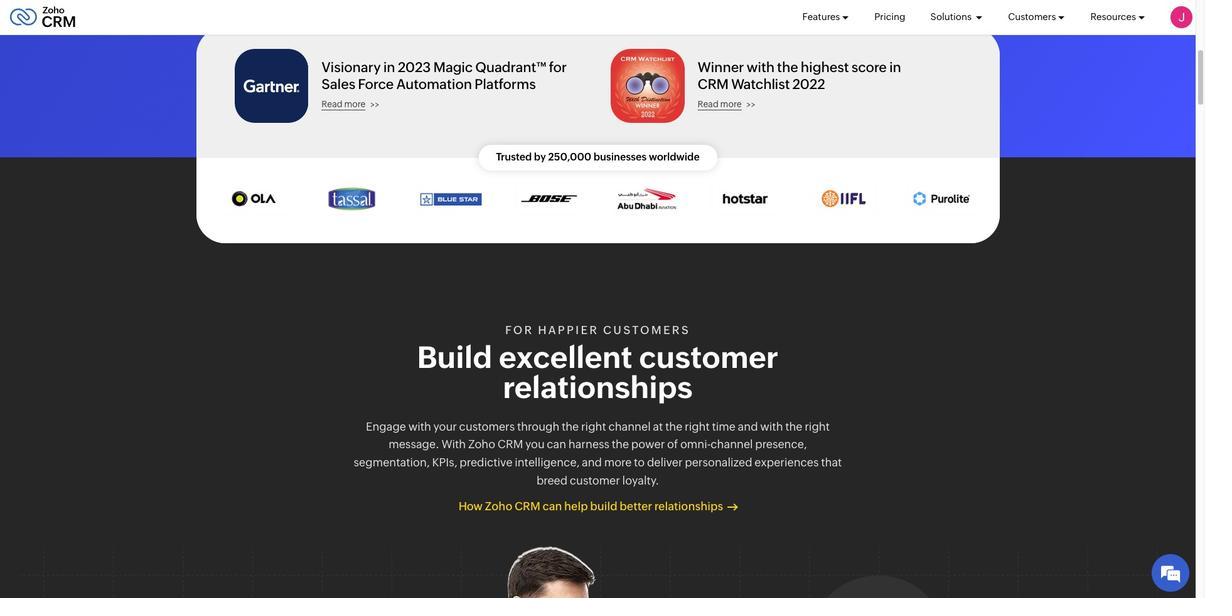 Task type: vqa. For each thing, say whether or not it's contained in the screenshot.
such within : we may need to share your personal information and aggregated or de- identified information with third-party service providers that we engage, such as marketing and advertising partners, event organizers, web analytics providers and payment processors. these service providers are authorized to use your personal information only as necessary to provide these services to us.
no



Task type: locate. For each thing, give the bounding box(es) containing it.
can up intelligence,
[[547, 438, 566, 452]]

highest
[[801, 60, 849, 76]]

read
[[322, 99, 342, 109], [698, 99, 719, 109]]

watchlist
[[731, 76, 790, 92]]

crm down breed
[[515, 500, 540, 513]]

crm home banner image
[[432, 547, 764, 599]]

1 read from the left
[[322, 99, 342, 109]]

zoho right how
[[485, 500, 512, 513]]

of
[[667, 438, 678, 452]]

customer
[[639, 340, 779, 375], [570, 474, 620, 488]]

can
[[547, 438, 566, 452], [543, 500, 562, 513]]

0 vertical spatial relationships
[[503, 370, 693, 405]]

with up presence,
[[760, 420, 783, 433]]

and inside you can harness the power of omni-channel presence, segmentation, kpis, predictive intelligence, and more to deliver personalized experiences that breed customer loyalty.
[[582, 456, 602, 470]]

for
[[505, 324, 534, 337]]

with for the
[[747, 60, 775, 76]]

features link
[[803, 0, 850, 35]]

2 read more from the left
[[698, 99, 742, 109]]

with
[[747, 60, 775, 76], [408, 420, 431, 433], [760, 420, 783, 433]]

excellent
[[499, 340, 633, 375]]

platforms
[[475, 76, 536, 92]]

channel
[[609, 420, 651, 433], [711, 438, 753, 452]]

customers inside engage with your customers through the right channel at the right time and with the right message. with
[[459, 420, 515, 433]]

more down sales
[[344, 99, 366, 109]]

relationships
[[503, 370, 693, 405], [655, 500, 723, 513]]

channel up the power
[[609, 420, 651, 433]]

zoho crm logo image
[[9, 3, 76, 31]]

relationships up engage with your customers through the right channel at the right time and with the right message. with
[[503, 370, 693, 405]]

1 horizontal spatial right
[[685, 420, 710, 433]]

0 vertical spatial customers
[[603, 324, 691, 337]]

solutions
[[931, 12, 974, 22]]

quadrant™
[[475, 60, 546, 76]]

for
[[549, 60, 567, 76]]

read more down sales
[[322, 99, 366, 109]]

you
[[525, 438, 545, 452]]

2 horizontal spatial more
[[720, 99, 742, 109]]

engage
[[366, 420, 406, 433]]

1 vertical spatial customer
[[570, 474, 620, 488]]

0 horizontal spatial channel
[[609, 420, 651, 433]]

with up message.
[[408, 420, 431, 433]]

message.
[[389, 438, 439, 452]]

in up force
[[383, 60, 395, 76]]

and right time
[[738, 420, 758, 433]]

magic
[[433, 60, 473, 76]]

1 vertical spatial and
[[582, 456, 602, 470]]

read down sales
[[322, 99, 342, 109]]

pricing link
[[875, 0, 906, 35]]

channel inside engage with your customers through the right channel at the right time and with the right message. with
[[609, 420, 651, 433]]

customer inside for happier customers build excellent customer relationships
[[639, 340, 779, 375]]

2 horizontal spatial right
[[805, 420, 830, 433]]

1 horizontal spatial channel
[[711, 438, 753, 452]]

winner with the highest score in crm watchlist 2022
[[698, 60, 901, 92]]

2022
[[793, 76, 825, 92]]

crm left you
[[498, 438, 523, 452]]

in right score
[[889, 60, 901, 76]]

more for visionary in 2023 magic quadrant™ for sales force automation platforms
[[344, 99, 366, 109]]

businesses
[[594, 151, 647, 163]]

can left help
[[543, 500, 562, 513]]

right
[[581, 420, 606, 433], [685, 420, 710, 433], [805, 420, 830, 433]]

0 vertical spatial channel
[[609, 420, 651, 433]]

0 horizontal spatial in
[[383, 60, 395, 76]]

0 vertical spatial crm
[[698, 76, 729, 92]]

harness
[[569, 438, 610, 452]]

through
[[517, 420, 559, 433]]

more
[[344, 99, 366, 109], [720, 99, 742, 109], [604, 456, 632, 470]]

right up harness
[[581, 420, 606, 433]]

2 in from the left
[[889, 60, 901, 76]]

0 vertical spatial can
[[547, 438, 566, 452]]

2023
[[398, 60, 431, 76]]

score
[[852, 60, 887, 76]]

build
[[590, 500, 618, 513]]

customers inside for happier customers build excellent customer relationships
[[603, 324, 691, 337]]

more down the watchlist
[[720, 99, 742, 109]]

0 vertical spatial and
[[738, 420, 758, 433]]

pricing
[[875, 12, 906, 22]]

1 horizontal spatial customers
[[603, 324, 691, 337]]

visionary
[[322, 60, 381, 76]]

more inside you can harness the power of omni-channel presence, segmentation, kpis, predictive intelligence, and more to deliver personalized experiences that breed customer loyalty.
[[604, 456, 632, 470]]

trusted by 250,000 businesses worldwide
[[496, 151, 700, 163]]

1 horizontal spatial and
[[738, 420, 758, 433]]

and
[[738, 420, 758, 433], [582, 456, 602, 470]]

power
[[631, 438, 665, 452]]

0 horizontal spatial more
[[344, 99, 366, 109]]

1 horizontal spatial read more
[[698, 99, 742, 109]]

the left the power
[[612, 438, 629, 452]]

1 horizontal spatial read
[[698, 99, 719, 109]]

read more
[[322, 99, 366, 109], [698, 99, 742, 109]]

1 horizontal spatial customer
[[639, 340, 779, 375]]

right up omni-
[[685, 420, 710, 433]]

worldwide
[[649, 151, 700, 163]]

relationships down deliver
[[655, 500, 723, 513]]

1 vertical spatial channel
[[711, 438, 753, 452]]

2 read from the left
[[698, 99, 719, 109]]

0 horizontal spatial customers
[[459, 420, 515, 433]]

zoho
[[468, 438, 495, 452], [485, 500, 512, 513]]

more left to
[[604, 456, 632, 470]]

features
[[803, 12, 840, 22]]

0 vertical spatial customer
[[639, 340, 779, 375]]

in
[[383, 60, 395, 76], [889, 60, 901, 76]]

and down harness
[[582, 456, 602, 470]]

and inside engage with your customers through the right channel at the right time and with the right message. with
[[738, 420, 758, 433]]

the up 2022
[[777, 60, 798, 76]]

the inside you can harness the power of omni-channel presence, segmentation, kpis, predictive intelligence, and more to deliver personalized experiences that breed customer loyalty.
[[612, 438, 629, 452]]

help
[[564, 500, 588, 513]]

channel inside you can harness the power of omni-channel presence, segmentation, kpis, predictive intelligence, and more to deliver personalized experiences that breed customer loyalty.
[[711, 438, 753, 452]]

the up presence,
[[785, 420, 803, 433]]

right up the that
[[805, 420, 830, 433]]

read more down 'winner'
[[698, 99, 742, 109]]

1 in from the left
[[383, 60, 395, 76]]

zoho up predictive
[[468, 438, 495, 452]]

0 horizontal spatial read
[[322, 99, 342, 109]]

0 horizontal spatial read more
[[322, 99, 366, 109]]

with inside winner with the highest score in crm watchlist 2022
[[747, 60, 775, 76]]

better
[[620, 500, 652, 513]]

1 horizontal spatial in
[[889, 60, 901, 76]]

0 horizontal spatial and
[[582, 456, 602, 470]]

0 horizontal spatial customer
[[570, 474, 620, 488]]

experiences
[[755, 456, 819, 470]]

crm inside winner with the highest score in crm watchlist 2022
[[698, 76, 729, 92]]

crm
[[698, 76, 729, 92], [498, 438, 523, 452], [515, 500, 540, 513]]

channel down time
[[711, 438, 753, 452]]

crm down 'winner'
[[698, 76, 729, 92]]

at
[[653, 420, 663, 433]]

1 horizontal spatial more
[[604, 456, 632, 470]]

with up the watchlist
[[747, 60, 775, 76]]

customers
[[603, 324, 691, 337], [459, 420, 515, 433]]

1 read more from the left
[[322, 99, 366, 109]]

1 vertical spatial customers
[[459, 420, 515, 433]]

loyalty.
[[622, 474, 659, 488]]

read down 'winner'
[[698, 99, 719, 109]]

visionary in 2023 magic quadrant™ for sales force automation platforms
[[322, 60, 567, 92]]

0 horizontal spatial right
[[581, 420, 606, 433]]

the
[[777, 60, 798, 76], [562, 420, 579, 433], [665, 420, 683, 433], [785, 420, 803, 433], [612, 438, 629, 452]]

trusted
[[496, 151, 532, 163]]



Task type: describe. For each thing, give the bounding box(es) containing it.
2 vertical spatial crm
[[515, 500, 540, 513]]

automation
[[396, 76, 472, 92]]

presence,
[[755, 438, 807, 452]]

read more for visionary in 2023 magic quadrant™ for sales force automation platforms
[[322, 99, 366, 109]]

solutions link
[[931, 0, 983, 35]]

resources link
[[1091, 0, 1146, 35]]

intelligence,
[[515, 456, 580, 470]]

1 vertical spatial can
[[543, 500, 562, 513]]

can inside you can harness the power of omni-channel presence, segmentation, kpis, predictive intelligence, and more to deliver personalized experiences that breed customer loyalty.
[[547, 438, 566, 452]]

with
[[442, 438, 466, 452]]

customers
[[1008, 12, 1056, 22]]

the up harness
[[562, 420, 579, 433]]

the right at
[[665, 420, 683, 433]]

force
[[358, 76, 394, 92]]

james peterson image
[[1171, 6, 1193, 28]]

with for your
[[408, 420, 431, 433]]

by
[[534, 151, 546, 163]]

2 right from the left
[[685, 420, 710, 433]]

more for winner with the highest score in
[[720, 99, 742, 109]]

you can harness the power of omni-channel presence, segmentation, kpis, predictive intelligence, and more to deliver personalized experiences that breed customer loyalty.
[[354, 438, 842, 488]]

read for visionary in 2023 magic quadrant™ for sales force automation platforms
[[322, 99, 342, 109]]

0 vertical spatial zoho
[[468, 438, 495, 452]]

how zoho crm can help build better relationships
[[459, 500, 723, 513]]

resources
[[1091, 12, 1136, 22]]

read for winner with the highest score in
[[698, 99, 719, 109]]

1 vertical spatial zoho
[[485, 500, 512, 513]]

how
[[459, 500, 483, 513]]

deliver
[[647, 456, 683, 470]]

engage with your customers through the right channel at the right time and with the right message. with
[[366, 420, 830, 452]]

to
[[634, 456, 645, 470]]

segmentation,
[[354, 456, 430, 470]]

your
[[433, 420, 457, 433]]

1 vertical spatial crm
[[498, 438, 523, 452]]

read more for winner with the highest score in
[[698, 99, 742, 109]]

omni-
[[680, 438, 711, 452]]

zoho crm
[[468, 438, 523, 452]]

that
[[821, 456, 842, 470]]

in inside visionary in 2023 magic quadrant™ for sales force automation platforms
[[383, 60, 395, 76]]

3 right from the left
[[805, 420, 830, 433]]

time
[[712, 420, 736, 433]]

channel for right
[[609, 420, 651, 433]]

kpis,
[[432, 456, 457, 470]]

breed
[[537, 474, 568, 488]]

the inside winner with the highest score in crm watchlist 2022
[[777, 60, 798, 76]]

1 vertical spatial relationships
[[655, 500, 723, 513]]

build
[[417, 340, 492, 375]]

happier
[[538, 324, 599, 337]]

winner
[[698, 60, 744, 76]]

sales
[[322, 76, 355, 92]]

predictive
[[460, 456, 513, 470]]

relationships inside for happier customers build excellent customer relationships
[[503, 370, 693, 405]]

personalized
[[685, 456, 752, 470]]

1 right from the left
[[581, 420, 606, 433]]

customer inside you can harness the power of omni-channel presence, segmentation, kpis, predictive intelligence, and more to deliver personalized experiences that breed customer loyalty.
[[570, 474, 620, 488]]

250,000
[[548, 151, 591, 163]]

for happier customers build excellent customer relationships
[[417, 324, 779, 405]]

in inside winner with the highest score in crm watchlist 2022
[[889, 60, 901, 76]]

channel for omni-
[[711, 438, 753, 452]]



